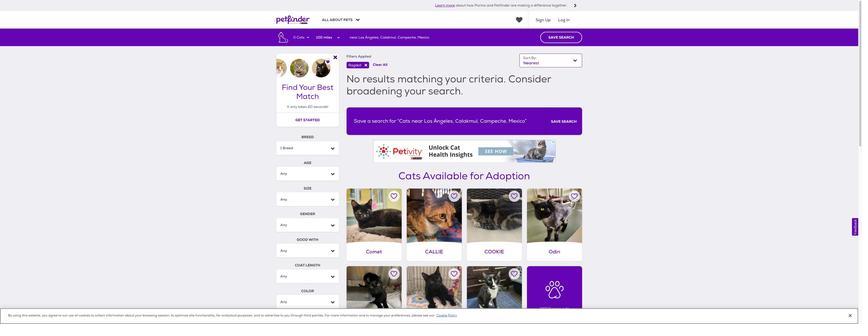 Task type: vqa. For each thing, say whether or not it's contained in the screenshot.
COOKIE, adoptable Cat, Young Female Domestic Short Hair, Naples, FL. image
yes



Task type: describe. For each thing, give the bounding box(es) containing it.
advertisement element
[[373, 140, 556, 163]]

cookie, adoptable cat, young female domestic short hair, naples, fl. image
[[467, 189, 522, 244]]

odin, adoptable cat, adult male domestic long hair, naples, fl. image
[[527, 189, 582, 244]]

petfinder home image
[[276, 11, 310, 29]]

teddy, adoptable cat, senior male domestic short hair, marco island, fl. image
[[467, 266, 522, 322]]

select care and behavior, any image
[[280, 321, 327, 324]]

midnight, adoptable cat, young male domestic short hair, naples, fl. image
[[407, 266, 462, 322]]

daisy, adoptable cat, young female domestic short hair, naples, fl. image
[[347, 266, 402, 322]]



Task type: locate. For each thing, give the bounding box(es) containing it.
comet, adoptable cat, young female domestic short hair, naples, fl. image
[[347, 189, 402, 244]]

main content
[[0, 29, 859, 324]]

privacy alert dialog
[[0, 309, 859, 324]]

potential cat matches image
[[276, 54, 339, 78]]

callie, adoptable cat, young female domestic short hair, naples, fl. image
[[407, 189, 462, 244]]



